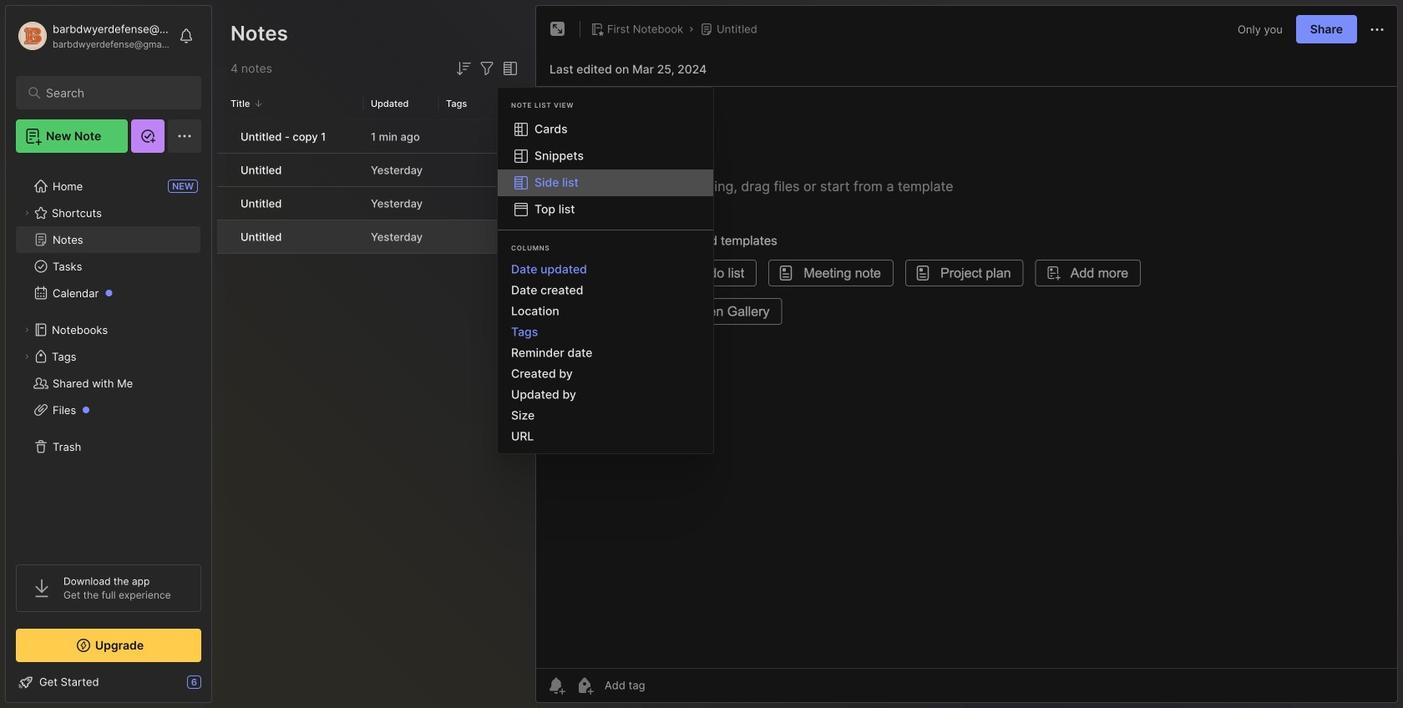 Task type: locate. For each thing, give the bounding box(es) containing it.
4 cell from the top
[[217, 220, 230, 253]]

more actions image
[[1367, 20, 1387, 40]]

1 vertical spatial dropdown list menu
[[498, 259, 713, 447]]

Add tag field
[[603, 678, 728, 693]]

Search text field
[[46, 85, 179, 101]]

Help and Learning task checklist field
[[6, 669, 211, 696]]

menu item
[[498, 170, 713, 196]]

add tag image
[[575, 676, 595, 696]]

none search field inside the main element
[[46, 83, 179, 103]]

View options field
[[497, 58, 520, 79]]

0 vertical spatial dropdown list menu
[[498, 116, 713, 223]]

dropdown list menu
[[498, 116, 713, 223], [498, 259, 713, 447]]

Add filters field
[[477, 58, 497, 79]]

2 cell from the top
[[217, 154, 230, 186]]

cell
[[217, 120, 230, 153], [217, 154, 230, 186], [217, 187, 230, 220], [217, 220, 230, 253]]

tree
[[6, 163, 211, 550]]

expand note image
[[548, 19, 568, 39]]

row group
[[217, 120, 530, 255]]

None search field
[[46, 83, 179, 103]]

Account field
[[16, 19, 170, 53]]

tree inside the main element
[[6, 163, 211, 550]]

Sort options field
[[453, 58, 474, 79]]



Task type: vqa. For each thing, say whether or not it's contained in the screenshot.
group
no



Task type: describe. For each thing, give the bounding box(es) containing it.
note window element
[[535, 5, 1398, 707]]

3 cell from the top
[[217, 187, 230, 220]]

main element
[[0, 0, 217, 708]]

click to collapse image
[[211, 677, 223, 697]]

1 dropdown list menu from the top
[[498, 116, 713, 223]]

expand tags image
[[22, 352, 32, 362]]

1 cell from the top
[[217, 120, 230, 153]]

Note Editor text field
[[536, 86, 1397, 668]]

More actions field
[[1367, 19, 1387, 40]]

add filters image
[[477, 58, 497, 79]]

expand notebooks image
[[22, 325, 32, 335]]

2 dropdown list menu from the top
[[498, 259, 713, 447]]

add a reminder image
[[546, 676, 566, 696]]



